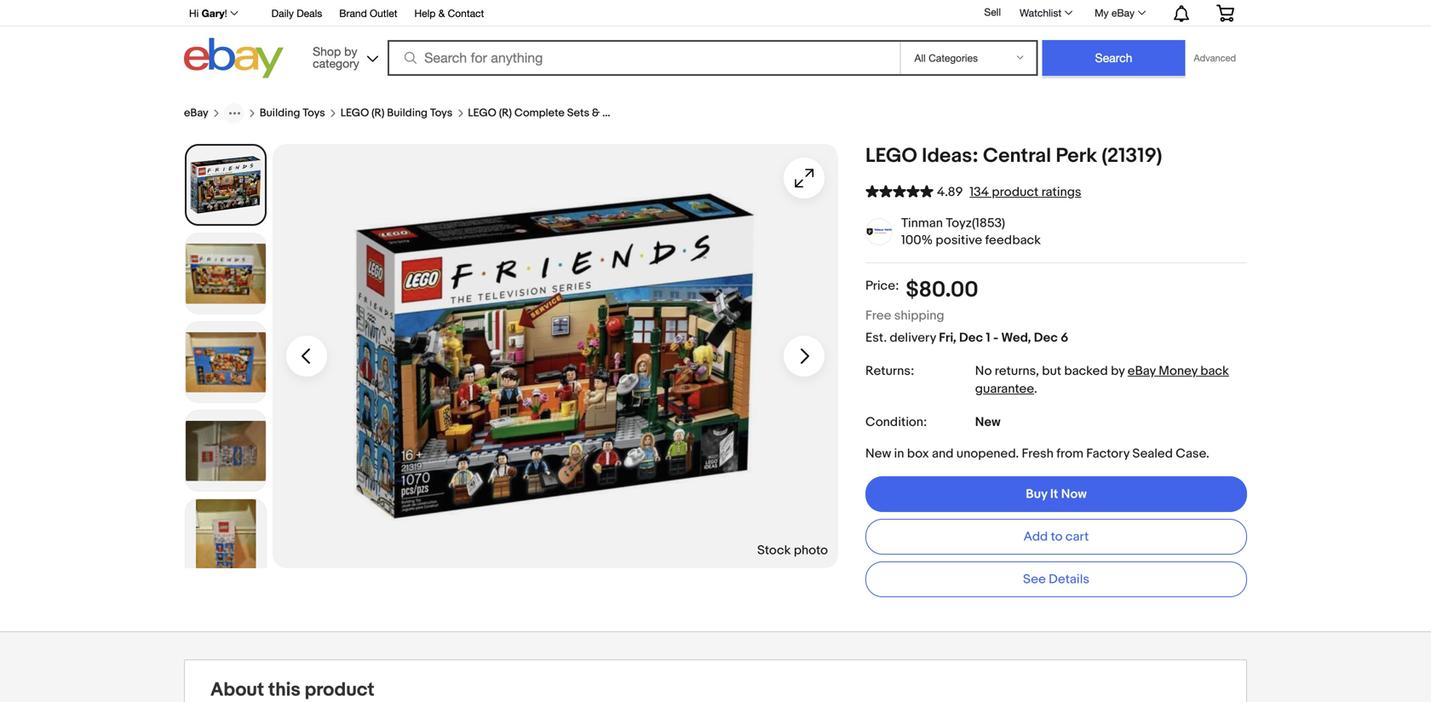 Task type: describe. For each thing, give the bounding box(es) containing it.
outlet
[[370, 7, 398, 19]]

fresh
[[1022, 446, 1054, 462]]

watchlist
[[1020, 7, 1062, 19]]

see details
[[1024, 572, 1090, 587]]

unopened.
[[957, 446, 1019, 462]]

sell
[[985, 6, 1001, 18]]

ratings
[[1042, 185, 1082, 200]]

building toys
[[260, 107, 325, 120]]

to
[[1051, 529, 1063, 545]]

now
[[1062, 487, 1087, 502]]

1 building from the left
[[260, 107, 300, 120]]

lego (r) building toys link
[[341, 107, 453, 120]]

picture 2 of 4 image
[[186, 322, 266, 402]]

ebay for ebay money back guarantee
[[1128, 364, 1156, 379]]

but
[[1043, 364, 1062, 379]]

free
[[866, 308, 892, 324]]

box
[[908, 446, 930, 462]]

(r) for complete
[[499, 107, 512, 120]]

brand outlet
[[339, 7, 398, 19]]

2 toys from the left
[[430, 107, 453, 120]]

see details link
[[866, 562, 1248, 598]]

(r) for building
[[372, 107, 385, 120]]

1 toys from the left
[[303, 107, 325, 120]]

advanced
[[1194, 52, 1237, 63]]

lego (r) complete sets & packs
[[468, 107, 632, 120]]

tinman_toyz 100% positive feedback image
[[867, 219, 892, 245]]

ebay inside account navigation
[[1112, 7, 1135, 19]]

new for new
[[976, 415, 1001, 430]]

photo
[[794, 543, 828, 558]]

deals
[[297, 7, 322, 19]]

sell link
[[977, 6, 1009, 18]]

delivery
[[890, 330, 937, 346]]

Search for anything text field
[[390, 42, 897, 74]]

$80.00
[[906, 277, 979, 303]]

advanced link
[[1186, 41, 1245, 75]]

stock photo button
[[273, 144, 839, 568]]

central
[[983, 144, 1052, 168]]

building toys link
[[260, 107, 325, 120]]

picture 4 of 4 image
[[186, 499, 266, 580]]

tinman
[[902, 216, 943, 231]]

help & contact
[[415, 7, 484, 19]]

buy it now link
[[866, 477, 1248, 512]]

account navigation
[[180, 0, 1248, 26]]

my ebay
[[1095, 7, 1135, 19]]

buy
[[1026, 487, 1048, 502]]

est.
[[866, 330, 887, 346]]

add to cart link
[[866, 519, 1248, 555]]

new in box and unopened. fresh from factory sealed case.
[[866, 446, 1210, 462]]

positive
[[936, 233, 983, 248]]

in
[[895, 446, 905, 462]]

price: $80.00 free shipping est. delivery fri, dec 1 - wed, dec 6
[[866, 277, 1069, 346]]

sets
[[567, 107, 590, 120]]

ebay for ebay
[[184, 107, 209, 120]]

and
[[932, 446, 954, 462]]

price:
[[866, 278, 899, 294]]

new for new in box and unopened. fresh from factory sealed case.
[[866, 446, 892, 462]]

it
[[1051, 487, 1059, 502]]

4.89 134 product ratings
[[938, 185, 1082, 200]]

shop by category
[[313, 44, 359, 70]]

shipping
[[895, 308, 945, 324]]

daily deals
[[272, 7, 322, 19]]

no
[[976, 364, 992, 379]]

$80.00 main content
[[184, 83, 1248, 632]]

lego for lego ideas: central perk (21319)
[[866, 144, 918, 168]]

shop by category button
[[305, 38, 382, 75]]

brand outlet link
[[339, 5, 398, 23]]

2 dec from the left
[[1034, 330, 1058, 346]]

gary
[[202, 7, 225, 19]]

toyz(1853)
[[946, 216, 1006, 231]]

stock
[[758, 543, 791, 558]]

& inside $80.00 main content
[[592, 107, 600, 120]]

packs
[[603, 107, 632, 120]]

hi gary !
[[189, 7, 227, 19]]

none submit inside the shop by category 'banner'
[[1043, 40, 1186, 76]]

4.89 out of 5 stars based on 134 product ratings image
[[866, 182, 934, 200]]

about this product
[[211, 679, 375, 702]]

wed,
[[1002, 330, 1032, 346]]

-
[[994, 330, 999, 346]]

ebay money back guarantee link
[[976, 364, 1230, 397]]

134
[[970, 185, 990, 200]]

100%
[[902, 233, 933, 248]]

watchlist link
[[1011, 3, 1081, 23]]

fri,
[[939, 330, 957, 346]]

my ebay link
[[1086, 3, 1154, 23]]



Task type: locate. For each thing, give the bounding box(es) containing it.
by
[[344, 44, 357, 58], [1111, 364, 1125, 379]]

stock photo
[[758, 543, 828, 558]]

money
[[1159, 364, 1198, 379]]

add to cart
[[1024, 529, 1090, 545]]

from
[[1057, 446, 1084, 462]]

returns:
[[866, 364, 915, 379]]

perk
[[1056, 144, 1098, 168]]

1 horizontal spatial building
[[387, 107, 428, 120]]

1 vertical spatial new
[[866, 446, 892, 462]]

new left in
[[866, 446, 892, 462]]

returns,
[[995, 364, 1040, 379]]

by inside $80.00 main content
[[1111, 364, 1125, 379]]

& inside account navigation
[[439, 7, 445, 19]]

(r)
[[372, 107, 385, 120], [499, 107, 512, 120]]

None submit
[[1043, 40, 1186, 76]]

picture 1 of 4 image
[[186, 234, 266, 314]]

ideas:
[[922, 144, 979, 168]]

product for 134
[[992, 185, 1039, 200]]

category
[[313, 56, 359, 70]]

product right 134
[[992, 185, 1039, 200]]

2 vertical spatial ebay
[[1128, 364, 1156, 379]]

complete
[[515, 107, 565, 120]]

0 horizontal spatial (r)
[[372, 107, 385, 120]]

buy it now
[[1026, 487, 1087, 502]]

help & contact link
[[415, 5, 484, 23]]

dec
[[960, 330, 984, 346], [1034, 330, 1058, 346]]

picture 3 of 4 image
[[186, 411, 266, 491]]

this
[[268, 679, 301, 702]]

condition:
[[866, 415, 928, 430]]

lego for lego (r) building toys
[[341, 107, 369, 120]]

1 horizontal spatial stock photo image
[[273, 144, 839, 568]]

1 horizontal spatial new
[[976, 415, 1001, 430]]

daily deals link
[[272, 5, 322, 23]]

ebay money back guarantee
[[976, 364, 1230, 397]]

tinman toyz(1853) 100% positive feedback
[[902, 216, 1041, 248]]

lego up the 4.89 out of 5 stars based on 134 product ratings image
[[866, 144, 918, 168]]

guarantee
[[976, 382, 1035, 397]]

1
[[986, 330, 991, 346]]

case.
[[1176, 446, 1210, 462]]

1 horizontal spatial by
[[1111, 364, 1125, 379]]

1 horizontal spatial dec
[[1034, 330, 1058, 346]]

about
[[211, 679, 264, 702]]

0 horizontal spatial building
[[260, 107, 300, 120]]

1 horizontal spatial (r)
[[499, 107, 512, 120]]

back
[[1201, 364, 1230, 379]]

0 horizontal spatial toys
[[303, 107, 325, 120]]

(r) left complete
[[499, 107, 512, 120]]

1 horizontal spatial toys
[[430, 107, 453, 120]]

by right backed
[[1111, 364, 1125, 379]]

no returns, but backed by
[[976, 364, 1128, 379]]

0 horizontal spatial &
[[439, 7, 445, 19]]

product for this
[[305, 679, 375, 702]]

daily
[[272, 7, 294, 19]]

shop
[[313, 44, 341, 58]]

feedback
[[986, 233, 1041, 248]]

6
[[1061, 330, 1069, 346]]

lego left complete
[[468, 107, 497, 120]]

& right sets
[[592, 107, 600, 120]]

1 vertical spatial ebay
[[184, 107, 209, 120]]

1 horizontal spatial product
[[992, 185, 1039, 200]]

& right help
[[439, 7, 445, 19]]

lego down category
[[341, 107, 369, 120]]

0 horizontal spatial product
[[305, 679, 375, 702]]

1 (r) from the left
[[372, 107, 385, 120]]

product right this
[[305, 679, 375, 702]]

0 vertical spatial &
[[439, 7, 445, 19]]

0 horizontal spatial lego
[[341, 107, 369, 120]]

brand
[[339, 7, 367, 19]]

(21319)
[[1102, 144, 1163, 168]]

0 vertical spatial new
[[976, 415, 1001, 430]]

134 product ratings link
[[970, 185, 1082, 200]]

2 horizontal spatial lego
[[866, 144, 918, 168]]

product inside $80.00 main content
[[992, 185, 1039, 200]]

(r) down 'shop by category' dropdown button
[[372, 107, 385, 120]]

backed
[[1065, 364, 1109, 379]]

0 vertical spatial by
[[344, 44, 357, 58]]

2 building from the left
[[387, 107, 428, 120]]

factory
[[1087, 446, 1130, 462]]

1 dec from the left
[[960, 330, 984, 346]]

1 vertical spatial &
[[592, 107, 600, 120]]

help
[[415, 7, 436, 19]]

sealed
[[1133, 446, 1174, 462]]

0 vertical spatial product
[[992, 185, 1039, 200]]

contact
[[448, 7, 484, 19]]

0 vertical spatial ebay
[[1112, 7, 1135, 19]]

lego ideas: central perk (21319)
[[866, 144, 1163, 168]]

product
[[992, 185, 1039, 200], [305, 679, 375, 702]]

your shopping cart image
[[1216, 4, 1236, 22]]

add
[[1024, 529, 1049, 545]]

new up unopened.
[[976, 415, 1001, 430]]

!
[[225, 7, 227, 19]]

hi
[[189, 7, 199, 19]]

building
[[260, 107, 300, 120], [387, 107, 428, 120]]

1 horizontal spatial &
[[592, 107, 600, 120]]

toys
[[303, 107, 325, 120], [430, 107, 453, 120]]

by right shop
[[344, 44, 357, 58]]

1 vertical spatial by
[[1111, 364, 1125, 379]]

details
[[1049, 572, 1090, 587]]

see
[[1024, 572, 1046, 587]]

lego for lego (r) complete sets & packs
[[468, 107, 497, 120]]

2 (r) from the left
[[499, 107, 512, 120]]

cart
[[1066, 529, 1090, 545]]

1 horizontal spatial lego
[[468, 107, 497, 120]]

my
[[1095, 7, 1109, 19]]

1 vertical spatial product
[[305, 679, 375, 702]]

by inside shop by category
[[344, 44, 357, 58]]

ebay
[[1112, 7, 1135, 19], [184, 107, 209, 120], [1128, 364, 1156, 379]]

0 horizontal spatial dec
[[960, 330, 984, 346]]

ebay inside ebay money back guarantee
[[1128, 364, 1156, 379]]

0 horizontal spatial stock photo image
[[187, 146, 265, 224]]

lego (r) building toys
[[341, 107, 453, 120]]

dec left 6
[[1034, 330, 1058, 346]]

dec left 1
[[960, 330, 984, 346]]

4.89
[[938, 185, 963, 200]]

.
[[1035, 382, 1038, 397]]

ebay link
[[184, 107, 209, 120]]

stock photo image
[[273, 144, 839, 568], [187, 146, 265, 224]]

0 horizontal spatial new
[[866, 446, 892, 462]]

0 horizontal spatial by
[[344, 44, 357, 58]]

shop by category banner
[[180, 0, 1248, 83]]

lego (r) complete sets & packs link
[[468, 107, 632, 120]]



Task type: vqa. For each thing, say whether or not it's contained in the screenshot.
account, at left bottom
no



